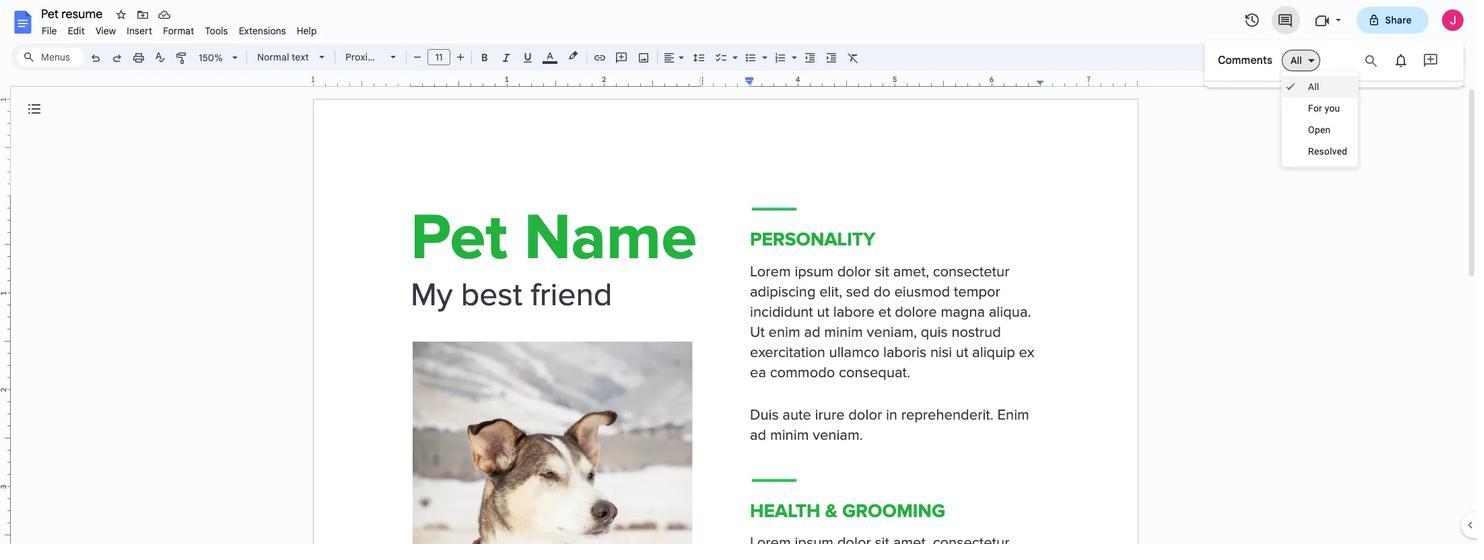 Task type: locate. For each thing, give the bounding box(es) containing it.
styles list. normal text selected. option
[[257, 48, 311, 67]]

edit menu item
[[62, 23, 90, 39]]

menu bar containing file
[[36, 18, 322, 40]]

all inside dropdown button
[[1291, 55, 1302, 67]]

0 horizontal spatial all
[[1291, 55, 1302, 67]]

slider
[[1205, 81, 1464, 88]]

menu bar banner
[[0, 0, 1477, 545]]

comments
[[1218, 54, 1273, 67]]

1 vertical spatial all
[[1308, 81, 1319, 92]]

slider inside menu bar banner
[[1205, 81, 1464, 88]]

all
[[1291, 55, 1302, 67], [1308, 81, 1319, 92]]

share
[[1385, 14, 1412, 26]]

menu inside comment history dialogue. dialog
[[1282, 71, 1358, 167]]

menu bar
[[36, 18, 322, 40]]

file menu item
[[36, 23, 62, 39]]

all button
[[1282, 50, 1320, 71]]

Menus field
[[17, 48, 84, 67]]

highlight color image
[[566, 48, 580, 64]]

normal text
[[257, 51, 309, 63]]

menu containing all
[[1282, 71, 1358, 167]]

all up for
[[1308, 81, 1319, 92]]

Star checkbox
[[112, 5, 131, 24]]

menu bar inside menu bar banner
[[36, 18, 322, 40]]

view
[[96, 25, 116, 37]]

extensions menu item
[[233, 23, 291, 39]]

1
[[311, 75, 315, 84]]

file
[[42, 25, 57, 37]]

menu
[[1282, 71, 1358, 167]]

resolved
[[1308, 146, 1348, 157]]

0 vertical spatial all
[[1291, 55, 1302, 67]]

you
[[1325, 103, 1340, 114]]

font list. proxima nova selected. option
[[345, 48, 406, 67]]

left margin image
[[314, 76, 414, 86]]

all right comments on the right top of the page
[[1291, 55, 1302, 67]]

insert
[[127, 25, 152, 37]]

main toolbar
[[83, 0, 864, 522]]

text
[[292, 51, 309, 63]]

for
[[1308, 103, 1322, 114]]



Task type: vqa. For each thing, say whether or not it's contained in the screenshot.
THE HEADINGS YOU ADD TO THE DOCUMENT WILL APPEAR HERE.
no



Task type: describe. For each thing, give the bounding box(es) containing it.
format menu item
[[158, 23, 200, 39]]

Font size field
[[428, 49, 456, 66]]

line & paragraph spacing image
[[691, 48, 707, 67]]

view menu item
[[90, 23, 121, 39]]

insert menu item
[[121, 23, 158, 39]]

top margin image
[[0, 99, 10, 200]]

1 horizontal spatial all
[[1308, 81, 1319, 92]]

text color image
[[543, 48, 557, 64]]

edit
[[68, 25, 85, 37]]

tools
[[205, 25, 228, 37]]

Zoom field
[[193, 48, 244, 68]]

help
[[297, 25, 317, 37]]

proxima nova
[[345, 51, 406, 63]]

comments application
[[0, 0, 1477, 545]]

nova
[[384, 51, 406, 63]]

Font size text field
[[428, 49, 450, 65]]

proxima
[[345, 51, 381, 63]]

tools menu item
[[200, 23, 233, 39]]

open
[[1308, 125, 1331, 135]]

normal
[[257, 51, 289, 63]]

insert image image
[[636, 48, 651, 67]]

format
[[163, 25, 194, 37]]

share button
[[1356, 7, 1429, 34]]

Zoom text field
[[195, 48, 228, 67]]

extensions
[[239, 25, 286, 37]]

Rename text field
[[36, 5, 110, 22]]

help menu item
[[291, 23, 322, 39]]

right margin image
[[1037, 76, 1137, 86]]

comment history dialogue. dialog
[[1205, 40, 1464, 167]]

for you
[[1308, 103, 1340, 114]]



